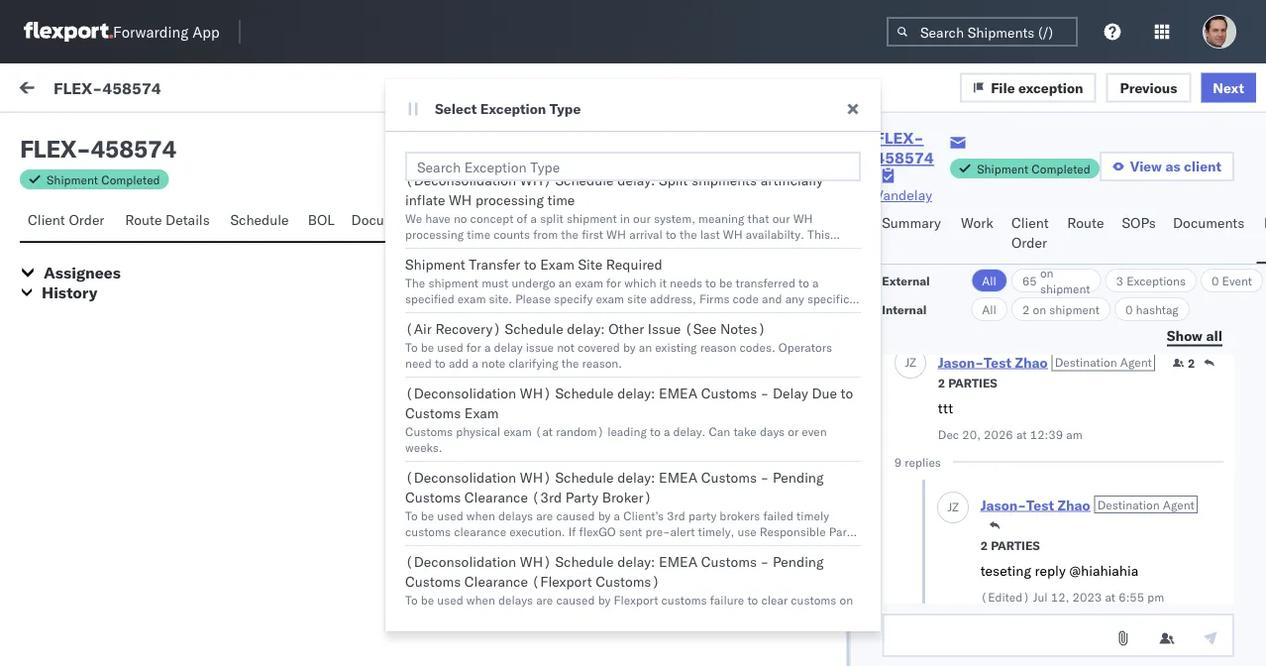 Task type: vqa. For each thing, say whether or not it's contained in the screenshot.
1st HLXU from the top
no



Task type: describe. For each thing, give the bounding box(es) containing it.
emea for pending
[[659, 469, 698, 486]]

down
[[626, 608, 655, 623]]

2023, for 1:02
[[343, 215, 381, 232]]

1 vertical spatial use
[[512, 540, 531, 555]]

import work
[[147, 81, 225, 99]]

(deconsolidation for (3rd
[[405, 469, 517, 486]]

address,
[[650, 291, 697, 306]]

upload
[[550, 139, 597, 156]]

due
[[812, 385, 837, 402]]

reply
[[1035, 562, 1066, 579]]

1 vertical spatial by
[[598, 508, 611, 523]]

all for 2 on shipment
[[982, 302, 997, 317]]

as inside button
[[1166, 158, 1181, 175]]

(3rd
[[532, 489, 562, 506]]

be up need
[[421, 339, 434, 354]]

be up due
[[421, 592, 434, 607]]

parties for teseting
[[991, 538, 1040, 553]]

a up 'specific'
[[813, 275, 819, 290]]

3 exceptions
[[1117, 273, 1186, 288]]

add
[[449, 355, 469, 370]]

0 horizontal spatial file
[[721, 139, 746, 156]]

0 vertical spatial as
[[1151, 81, 1166, 98]]

20,
[[962, 427, 981, 442]]

by:
[[494, 81, 513, 99]]

shipments
[[692, 171, 757, 189]]

by inside (deconsolidation wh) schedule delay: split shipments artificially inflate wh processing time we have no concept of a split shipment in our system, meaning that our wh processing time counts from the first wh arrival to the last wh availabilty. this makes wh processing time look longer than it needs to in many cases. shipment transfer to exam site required the shipment must undergo an exam for which it needs to be transferred to a specified exam site. please specify exam site address, firms code and any specific paperwork needed. (air recovery) schedule delay:  other issue (see notes) to be used for a delay issue not covered by an existing reason codes. operators need to add a note clarifying the reason.
[[623, 339, 636, 354]]

(0)
[[185, 126, 211, 143]]

65 on shipment
[[1023, 265, 1091, 296]]

sops
[[1122, 214, 1156, 231]]

internal for internal (0)
[[133, 126, 181, 143]]

1 horizontal spatial client
[[896, 172, 928, 187]]

0 vertical spatial xiong
[[185, 215, 221, 232]]

site.
[[489, 291, 512, 306]]

1 horizontal spatial file
[[991, 79, 1016, 96]]

status
[[530, 83, 564, 98]]

time down concept
[[467, 226, 491, 241]]

3rd
[[667, 508, 686, 523]]

external for external
[[882, 273, 930, 288]]

on inside (deconsolidation wh) schedule delay: emea customs - pending customs clearance (3rd party broker) to be used when delays are caused by a client's 3rd party brokers failed timely customs clearance execution. if flexgo sent pre-alert timely, use responsible party 'client'. otherwise, use responsible party 'flexport'. (deconsolidation wh) schedule delay: emea customs - pending customs clearance (flexport customs) to be used when delays are caused by flexport customs failure to clear customs on time due to sla miss, or failure to chase down documents that are in their purview
[[840, 592, 853, 607]]

2 our from the left
[[773, 211, 790, 225]]

flex - 458574
[[20, 134, 176, 164]]

26, for oct 26, 2023, 7:16 pm pdt
[[318, 393, 339, 410]]

@matthew
[[131, 249, 202, 266]]

time inside (deconsolidation wh) schedule delay: emea customs - pending customs clearance (3rd party broker) to be used when delays are caused by a client's 3rd party brokers failed timely customs clearance execution. if flexgo sent pre-alert timely, use responsible party 'client'. otherwise, use responsible party 'flexport'. (deconsolidation wh) schedule delay: emea customs - pending customs clearance (flexport customs) to be used when delays are caused by flexport customs failure to clear customs on time due to sla miss, or failure to chase down documents that are in their purview
[[405, 608, 429, 623]]

1 horizontal spatial for
[[607, 275, 621, 290]]

0 vertical spatial assignees button
[[516, 202, 599, 241]]

(deconsolidation for customs
[[405, 385, 517, 402]]

flex- right my
[[54, 78, 102, 97]]

4 (deconsolidation from the top
[[405, 553, 517, 570]]

jason- for teseting
[[980, 496, 1026, 513]]

related
[[666, 172, 707, 187]]

2 clearance from the top
[[465, 573, 528, 590]]

0 horizontal spatial party
[[600, 540, 628, 555]]

destination for @hiahiahia
[[1097, 497, 1160, 512]]

flex- for jie xiong
[[665, 230, 707, 248]]

0 for 0 hashtag
[[1126, 302, 1133, 317]]

jason- for ttt
[[938, 353, 984, 371]]

jason-test zhao button for ttt
[[938, 353, 1048, 371]]

oct 26, 2023, 7:16 pm pdt
[[291, 393, 469, 410]]

counts
[[494, 226, 530, 241]]

(at
[[535, 424, 553, 439]]

2 down 65
[[1023, 302, 1030, 317]]

hashtag
[[1136, 302, 1179, 317]]

1 vertical spatial needs
[[670, 275, 703, 290]]

2 delays from the top
[[499, 592, 533, 607]]

458574 inside flex- 458574 link
[[875, 148, 934, 167]]

| 1 filter applied filtered by:
[[337, 81, 513, 99]]

delay: up customs)
[[618, 553, 656, 570]]

upload document
[[550, 139, 669, 156]]

that inside (deconsolidation wh) schedule delay: emea customs - pending customs clearance (3rd party broker) to be used when delays are caused by a client's 3rd party brokers failed timely customs clearance execution. if flexgo sent pre-alert timely, use responsible party 'client'. otherwise, use responsible party 'flexport'. (deconsolidation wh) schedule delay: emea customs - pending customs clearance (flexport customs) to be used when delays are caused by flexport customs failure to clear customs on time due to sla miss, or failure to chase down documents that are in their purview
[[721, 608, 743, 623]]

flex- 458574 link
[[875, 128, 951, 167]]

0 horizontal spatial shipment completed
[[47, 172, 160, 187]]

flex- 458574 for oct 26, 2023, 7:21 pm pdt
[[665, 320, 758, 337]]

Search Exception Type text field
[[405, 152, 861, 181]]

1 vertical spatial it
[[660, 275, 667, 290]]

last
[[700, 226, 720, 241]]

wh up many
[[723, 226, 743, 241]]

exam left site
[[596, 291, 624, 306]]

0 vertical spatial failure
[[710, 592, 745, 607]]

oct for oct 26, 2023, 7:16 pm pdt
[[291, 393, 314, 410]]

flex- for oct 26, 2023, 7:16 pm pdt
[[665, 409, 707, 426]]

schedule button
[[222, 202, 300, 241]]

flex- for oct 26, 2023, 7:21 pm pdt
[[665, 320, 707, 337]]

all button for 2
[[972, 297, 1008, 321]]

jason-test zhao destination agent for @hiahiahia
[[980, 496, 1195, 513]]

wh up this
[[794, 211, 813, 225]]

0 horizontal spatial completed
[[101, 172, 160, 187]]

6:55
[[1119, 589, 1144, 604]]

route for route details
[[125, 211, 162, 228]]

wh up than
[[607, 226, 626, 241]]

that inside (deconsolidation wh) schedule delay: split shipments artificially inflate wh processing time we have no concept of a split shipment in our system, meaning that our wh processing time counts from the first wh arrival to the last wh availabilty. this makes wh processing time look longer than it needs to in many cases. shipment transfer to exam site required the shipment must undergo an exam for which it needs to be transferred to a specified exam site. please specify exam site address, firms code and any specific paperwork needed. (air recovery) schedule delay:  other issue (see notes) to be used for a delay issue not covered by an existing reason codes. operators need to add a note clarifying the reason.
[[748, 211, 770, 225]]

2 up teseting
[[980, 538, 988, 553]]

|
[[337, 81, 342, 99]]

1 vertical spatial processing
[[405, 226, 464, 241]]

(deconsolidation wh) schedule delay: split shipments artificially inflate wh processing time we have no concept of a split shipment in our system, meaning that our wh processing time counts from the first wh arrival to the last wh availabilty. this makes wh processing time look longer than it needs to in many cases. shipment transfer to exam site required the shipment must undergo an exam for which it needs to be transferred to a specified exam site. please specify exam site address, firms code and any specific paperwork needed. (air recovery) schedule delay:  other issue (see notes) to be used for a delay issue not covered by an existing reason codes. operators need to add a note clarifying the reason.
[[405, 171, 850, 370]]

at inside ttt dec 20, 2026 at 12:39 am
[[1016, 427, 1027, 442]]

agent for @hiahiahia
[[1163, 497, 1195, 512]]

work button
[[953, 205, 1004, 264]]

parties for ttt
[[948, 375, 997, 390]]

flex- 458574 up vandelay link
[[875, 128, 934, 167]]

delay: up covered
[[567, 320, 605, 337]]

0 horizontal spatial client order button
[[20, 202, 117, 241]]

wh up no at the top of page
[[449, 191, 472, 209]]

jason-test zhao destination agent for 20,
[[938, 353, 1152, 371]]

0 horizontal spatial shipment
[[47, 172, 98, 187]]

- left "(3)"
[[76, 134, 91, 164]]

am
[[1066, 427, 1083, 442]]

1 horizontal spatial an
[[639, 339, 652, 354]]

paperwork
[[405, 307, 462, 322]]

0 vertical spatial party
[[566, 489, 599, 506]]

pdt for oct 27, 2023, 1:02 pm pdt
[[443, 215, 469, 232]]

and
[[762, 291, 782, 306]]

1 horizontal spatial documents
[[1173, 214, 1245, 231]]

0 vertical spatial processing
[[476, 191, 544, 209]]

1 horizontal spatial documents button
[[1165, 205, 1257, 264]]

pm for 7:16
[[419, 393, 439, 410]]

0 hashtag
[[1126, 302, 1179, 317]]

the down system,
[[680, 226, 697, 241]]

resize handle column header for message
[[633, 166, 656, 464]]

internal (0) button
[[125, 117, 222, 156]]

j z for teseting
[[948, 500, 959, 514]]

mark
[[963, 81, 998, 98]]

operators
[[779, 339, 832, 354]]

related work item/shipment
[[666, 172, 821, 187]]

shipment up specified
[[429, 275, 479, 290]]

1 vertical spatial for
[[467, 339, 481, 354]]

2 parties button for teseting
[[980, 536, 1040, 553]]

summary
[[882, 214, 941, 231]]

1 vertical spatial failure
[[540, 608, 574, 623]]

notes)
[[720, 320, 766, 337]]

message inside button
[[241, 81, 299, 99]]

random)
[[556, 424, 605, 439]]

2 horizontal spatial customs
[[791, 592, 837, 607]]

covered
[[578, 339, 620, 354]]

1 vertical spatial assignees button
[[44, 263, 121, 282]]

purview
[[807, 608, 849, 623]]

0 horizontal spatial message
[[130, 172, 178, 187]]

2 inside button
[[1188, 355, 1195, 370]]

1 vertical spatial exception
[[749, 139, 814, 156]]

messages button
[[435, 202, 516, 241]]

specify
[[554, 291, 593, 306]]

z for ttt
[[909, 355, 916, 370]]

internal for internal
[[882, 302, 927, 317]]

client for the rightmost client order button
[[1012, 214, 1049, 231]]

- up clear
[[761, 553, 769, 570]]

in inside (deconsolidation wh) schedule delay: emea customs - pending customs clearance (3rd party broker) to be used when delays are caused by a client's 3rd party brokers failed timely customs clearance execution. if flexgo sent pre-alert timely, use responsible party 'client'. otherwise, use responsible party 'flexport'. (deconsolidation wh) schedule delay: emea customs - pending customs clearance (flexport customs) to be used when delays are caused by flexport customs failure to clear customs on time due to sla miss, or failure to chase down documents that are in their purview
[[766, 608, 776, 623]]

(deconsolidation wh) schedule delay: emea customs - delay due to customs exam customs physical exam (at random) leading to a delay. can take days or even weeks.
[[405, 385, 854, 454]]

timely,
[[698, 524, 735, 539]]

0 horizontal spatial file exception
[[721, 139, 814, 156]]

0 vertical spatial messages
[[1083, 81, 1148, 98]]

can
[[709, 424, 731, 439]]

a inside "(deconsolidation wh) schedule delay: emea customs - delay due to customs exam customs physical exam (at random) leading to a delay. can take days or even weeks."
[[664, 424, 670, 439]]

9
[[894, 454, 902, 469]]

1 horizontal spatial completed
[[1032, 161, 1091, 176]]

all button for 65
[[972, 269, 1008, 292]]

2023
[[1072, 589, 1102, 604]]

a up note
[[485, 339, 491, 354]]

next button
[[1202, 73, 1257, 102]]

clear
[[762, 592, 788, 607]]

0 vertical spatial j
[[136, 217, 140, 229]]

exception
[[480, 100, 546, 117]]

0 horizontal spatial customs
[[405, 524, 451, 539]]

item/shipment
[[740, 172, 821, 187]]

app
[[192, 22, 220, 41]]

exam down site
[[575, 275, 604, 290]]

time down from on the top of page
[[528, 242, 552, 257]]

details
[[166, 211, 210, 228]]

shipment up first
[[567, 211, 617, 225]]

2023, for 7:16
[[343, 393, 381, 410]]

0 vertical spatial needs
[[655, 242, 688, 257]]

7:16
[[385, 393, 415, 410]]

ttt
[[938, 399, 953, 417]]

2 vertical spatial are
[[746, 608, 763, 623]]

order for the rightmost client order button
[[1012, 234, 1048, 251]]

exam inside (deconsolidation wh) schedule delay: split shipments artificially inflate wh processing time we have no concept of a split shipment in our system, meaning that our wh processing time counts from the first wh arrival to the last wh availabilty. this makes wh processing time look longer than it needs to in many cases. shipment transfer to exam site required the shipment must undergo an exam for which it needs to be transferred to a specified exam site. please specify exam site address, firms code and any specific paperwork needed. (air recovery) schedule delay:  other issue (see notes) to be used for a delay issue not covered by an existing reason codes. operators need to add a note clarifying the reason.
[[540, 256, 575, 273]]

import
[[147, 81, 189, 99]]

artificially
[[761, 171, 823, 189]]

all for 65 on shipment
[[982, 273, 997, 288]]

2 vertical spatial processing
[[466, 242, 525, 257]]

2 parties button for ttt
[[938, 373, 997, 390]]

next
[[1213, 79, 1245, 96]]

schedule down upload
[[555, 171, 614, 189]]

j for ttt
[[905, 355, 909, 370]]

days
[[760, 424, 785, 439]]

sops button
[[1114, 205, 1165, 264]]

0 vertical spatial external
[[1023, 81, 1079, 98]]

route button
[[1060, 205, 1114, 264]]

select
[[435, 100, 477, 117]]

my
[[20, 76, 51, 104]]

route details
[[125, 211, 210, 228]]

1 horizontal spatial party
[[829, 524, 858, 539]]

0 horizontal spatial documents button
[[343, 202, 435, 241]]

0 vertical spatial flexport
[[232, 216, 276, 231]]

issue
[[648, 320, 681, 337]]

message button
[[233, 63, 332, 117]]

have
[[425, 211, 451, 225]]

wh) for (3rd
[[520, 469, 552, 486]]

the down not at the left bottom of page
[[562, 355, 579, 370]]

schedule up "(flexport"
[[555, 553, 614, 570]]

@hiahiahia
[[1069, 562, 1139, 579]]

emea for delay
[[659, 385, 698, 402]]

0 vertical spatial in
[[620, 211, 630, 225]]

a right of
[[531, 211, 537, 225]]

1 horizontal spatial exception
[[1019, 79, 1084, 96]]

assignees inside button
[[524, 211, 591, 228]]

note
[[482, 355, 506, 370]]

pdt for oct 26, 2023, 7:21 pm pdt
[[443, 304, 469, 321]]

pdt for oct 26, 2023, 7:16 pm pdt
[[443, 393, 469, 410]]

vandelay for oct 26, 2023, 7:16 pm pdt
[[895, 409, 953, 426]]

1 when from the top
[[467, 508, 496, 523]]

- up failed
[[761, 469, 769, 486]]

view
[[1131, 158, 1162, 175]]

2 used from the top
[[437, 508, 464, 523]]

26, for oct 26, 2023, 7:21 pm pdt
[[318, 304, 339, 321]]

teseting
[[980, 562, 1031, 579]]

concept
[[470, 211, 514, 225]]

27,
[[318, 215, 339, 232]]

0 vertical spatial party
[[689, 508, 717, 523]]

exam inside "(deconsolidation wh) schedule delay: emea customs - delay due to customs exam customs physical exam (at random) leading to a delay. can take days or even weeks."
[[465, 404, 499, 422]]

vandelay up summary
[[875, 186, 933, 204]]

2 to from the top
[[405, 508, 418, 523]]

pm for 1:02
[[419, 215, 439, 232]]

brokers
[[720, 508, 760, 523]]

1 vertical spatial are
[[536, 592, 553, 607]]

0 horizontal spatial work
[[192, 81, 225, 99]]

1 caused from the top
[[556, 508, 595, 523]]

2 up the "ttt"
[[938, 375, 945, 390]]

1 vertical spatial work
[[961, 214, 994, 231]]

2026
[[984, 427, 1013, 442]]

1:02
[[385, 215, 415, 232]]

to inside (deconsolidation wh) schedule delay: split shipments artificially inflate wh processing time we have no concept of a split shipment in our system, meaning that our wh processing time counts from the first wh arrival to the last wh availabilty. this makes wh processing time look longer than it needs to in many cases. shipment transfer to exam site required the shipment must undergo an exam for which it needs to be transferred to a specified exam site. please specify exam site address, firms code and any specific paperwork needed. (air recovery) schedule delay:  other issue (see notes) to be used for a delay issue not covered by an existing reason codes. operators need to add a note clarifying the reason.
[[405, 339, 418, 354]]

jason-test zhao button for teseting
[[980, 496, 1090, 513]]

2 horizontal spatial shipment
[[977, 161, 1029, 176]]

j z for ttt
[[905, 355, 916, 370]]



Task type: locate. For each thing, give the bounding box(es) containing it.
0 vertical spatial parties
[[948, 375, 997, 390]]

0 horizontal spatial assignees
[[44, 263, 121, 282]]

for down recovery)
[[467, 339, 481, 354]]

1 vertical spatial in
[[705, 242, 715, 257]]

exam inside "(deconsolidation wh) schedule delay: emea customs - delay due to customs exam customs physical exam (at random) leading to a delay. can take days or even weeks."
[[504, 424, 532, 439]]

0 vertical spatial 2 parties
[[938, 375, 997, 390]]

or inside (deconsolidation wh) schedule delay: emea customs - pending customs clearance (3rd party broker) to be used when delays are caused by a client's 3rd party brokers failed timely customs clearance execution. if flexgo sent pre-alert timely, use responsible party 'client'. otherwise, use responsible party 'flexport'. (deconsolidation wh) schedule delay: emea customs - pending customs clearance (flexport customs) to be used when delays are caused by flexport customs failure to clear customs on time due to sla miss, or failure to chase down documents that are in their purview
[[526, 608, 537, 623]]

assignees button up the look
[[516, 202, 599, 241]]

0 vertical spatial on
[[1041, 265, 1054, 280]]

0 vertical spatial jason-test zhao destination agent
[[938, 353, 1152, 371]]

dec
[[938, 427, 959, 442]]

route inside button
[[125, 211, 162, 228]]

0 horizontal spatial failure
[[540, 608, 574, 623]]

1 vertical spatial file
[[721, 139, 746, 156]]

sla
[[469, 608, 491, 623]]

2023, for 7:21
[[343, 304, 381, 321]]

it up 'address,'
[[660, 275, 667, 290]]

0 vertical spatial work
[[57, 76, 108, 104]]

than
[[617, 242, 642, 257]]

time up split
[[548, 191, 575, 209]]

1 vertical spatial xiong
[[289, 249, 328, 266]]

internal inside button
[[133, 126, 181, 143]]

1 delays from the top
[[499, 508, 533, 523]]

(deconsolidation
[[405, 171, 517, 189], [405, 385, 517, 402], [405, 469, 517, 486], [405, 553, 517, 570]]

0 horizontal spatial party
[[566, 489, 599, 506]]

at
[[1016, 427, 1027, 442], [1105, 589, 1116, 604]]

1 vertical spatial 0
[[1126, 302, 1133, 317]]

when up sla in the bottom left of the page
[[467, 592, 496, 607]]

otherwise,
[[450, 540, 508, 555]]

None checkbox
[[32, 229, 52, 249]]

1 horizontal spatial failure
[[710, 592, 745, 607]]

wh) inside "(deconsolidation wh) schedule delay: emea customs - delay due to customs exam customs physical exam (at random) leading to a delay. can take days or even weeks."
[[520, 385, 552, 402]]

meaning
[[699, 211, 745, 225]]

j for teseting
[[948, 500, 952, 514]]

0 vertical spatial assignees
[[524, 211, 591, 228]]

2 (deconsolidation from the top
[[405, 385, 517, 402]]

applied
[[391, 81, 437, 99]]

on for 2
[[1033, 302, 1047, 317]]

order for the left client order button
[[69, 211, 104, 228]]

use
[[738, 524, 757, 539], [512, 540, 531, 555]]

flex- 458574 down meaning
[[665, 230, 758, 248]]

26, left 7:16
[[318, 393, 339, 410]]

1 oct from the top
[[291, 215, 314, 232]]

delay
[[773, 385, 809, 402]]

all button
[[972, 269, 1008, 292], [972, 297, 1008, 321]]

z for teseting
[[952, 500, 959, 514]]

wh) down the clarifying
[[520, 385, 552, 402]]

route left jie
[[125, 211, 162, 228]]

customs
[[405, 524, 451, 539], [662, 592, 707, 607], [791, 592, 837, 607]]

delay: for customs
[[618, 385, 656, 402]]

jason-test zhao destination agent
[[938, 353, 1152, 371], [980, 496, 1195, 513]]

clearance
[[465, 489, 528, 506], [465, 573, 528, 590]]

2 vertical spatial in
[[766, 608, 776, 623]]

0 horizontal spatial or
[[526, 608, 537, 623]]

0 horizontal spatial test
[[984, 353, 1011, 371]]

2 vertical spatial by
[[598, 592, 611, 607]]

wh) for customs
[[520, 385, 552, 402]]

exam up the undergo
[[540, 256, 575, 273]]

external right mark
[[1023, 81, 1079, 98]]

flexport up down
[[614, 592, 659, 607]]

use down execution.
[[512, 540, 531, 555]]

1 vertical spatial clearance
[[465, 573, 528, 590]]

pending up 'timely'
[[773, 469, 824, 486]]

firms
[[700, 291, 730, 306]]

1 horizontal spatial 0
[[1212, 273, 1220, 288]]

(deconsolidation inside "(deconsolidation wh) schedule delay: emea customs - delay due to customs exam customs physical exam (at random) leading to a delay. can take days or even weeks."
[[405, 385, 517, 402]]

customs up 'client'. on the left of the page
[[405, 524, 451, 539]]

shipment inside (deconsolidation wh) schedule delay: split shipments artificially inflate wh processing time we have no concept of a split shipment in our system, meaning that our wh processing time counts from the first wh arrival to the last wh availabilty. this makes wh processing time look longer than it needs to in many cases. shipment transfer to exam site required the shipment must undergo an exam for which it needs to be transferred to a specified exam site. please specify exam site address, firms code and any specific paperwork needed. (air recovery) schedule delay:  other issue (see notes) to be used for a delay issue not covered by an existing reason codes. operators need to add a note clarifying the reason.
[[405, 256, 466, 273]]

4 resize handle column header from the left
[[1093, 166, 1117, 464]]

on inside 65 on shipment
[[1041, 265, 1054, 280]]

2023, left 7:16
[[343, 393, 381, 410]]

destination for 20,
[[1055, 355, 1117, 369]]

1 (deconsolidation from the top
[[405, 171, 517, 189]]

alert
[[671, 524, 695, 539]]

0 vertical spatial used
[[437, 339, 464, 354]]

None checkbox
[[32, 169, 52, 189], [32, 319, 52, 338], [32, 408, 52, 428], [32, 169, 52, 189], [32, 319, 52, 338], [32, 408, 52, 428]]

j x
[[136, 217, 146, 229]]

1 vertical spatial parties
[[991, 538, 1040, 553]]

0 vertical spatial at
[[1016, 427, 1027, 442]]

documents
[[351, 211, 423, 228], [1173, 214, 1245, 231]]

external left "(3)"
[[32, 126, 88, 143]]

oct left 27,
[[291, 215, 314, 232]]

no
[[454, 211, 467, 225]]

3 pdt from the top
[[443, 393, 469, 410]]

wh right makes at top
[[443, 242, 463, 257]]

history
[[42, 282, 97, 302]]

oct down @matthew loftus @jie xiong test
[[291, 304, 314, 321]]

system,
[[654, 211, 696, 225]]

1 vertical spatial party
[[600, 540, 628, 555]]

2 26, from the top
[[318, 393, 339, 410]]

documents down inflate
[[351, 211, 423, 228]]

miss,
[[494, 608, 523, 623]]

0 vertical spatial delays
[[499, 508, 533, 523]]

which
[[625, 275, 657, 290]]

failure down "(flexport"
[[540, 608, 574, 623]]

flexport. image
[[24, 22, 113, 42]]

work up external (3)
[[57, 76, 108, 104]]

2 horizontal spatial in
[[766, 608, 776, 623]]

shipment down 65 on shipment
[[1050, 302, 1100, 317]]

delay.
[[673, 424, 706, 439]]

1 vertical spatial assignees
[[44, 263, 121, 282]]

needs
[[655, 242, 688, 257], [670, 275, 703, 290]]

0 vertical spatial pm
[[419, 215, 439, 232]]

jason-test zhao button up reply
[[980, 496, 1090, 513]]

1 clearance from the top
[[465, 489, 528, 506]]

work for related
[[710, 172, 736, 187]]

document
[[600, 139, 669, 156]]

0 horizontal spatial work
[[57, 76, 108, 104]]

to down 'client'. on the left of the page
[[405, 592, 418, 607]]

1 resize handle column header from the left
[[57, 166, 81, 464]]

be up 'firms'
[[720, 275, 733, 290]]

are down "(flexport"
[[536, 592, 553, 607]]

physical
[[456, 424, 501, 439]]

2 2023, from the top
[[343, 304, 381, 321]]

at inside teseting reply @hiahiahia (edited)  jul 12, 2023 at 6:55 pm
[[1105, 589, 1116, 604]]

vandelay up 'dec'
[[895, 409, 953, 426]]

longer
[[581, 242, 614, 257]]

work for my
[[57, 76, 108, 104]]

2 caused from the top
[[556, 592, 595, 607]]

jason-test zhao destination agent up @hiahiahia
[[980, 496, 1195, 513]]

resize handle column header for actions
[[1231, 166, 1255, 464]]

2 when from the top
[[467, 592, 496, 607]]

responsible
[[760, 524, 826, 539]]

specific
[[808, 291, 850, 306]]

resize handle column header for client
[[1093, 166, 1117, 464]]

order
[[69, 211, 104, 228], [1012, 234, 1048, 251]]

2 parties for ttt
[[938, 375, 997, 390]]

pdt right (air
[[443, 304, 469, 321]]

2 oct from the top
[[291, 304, 314, 321]]

caused down "(flexport"
[[556, 592, 595, 607]]

Search Shipments (/) text field
[[887, 17, 1078, 47]]

need
[[405, 355, 432, 370]]

on up purview
[[840, 592, 853, 607]]

3 oct from the top
[[291, 393, 314, 410]]

delay: for (3rd
[[618, 469, 656, 486]]

test for ttt
[[984, 353, 1011, 371]]

0 vertical spatial internal
[[133, 126, 181, 143]]

are down clear
[[746, 608, 763, 623]]

shipment completed up route "button"
[[977, 161, 1091, 176]]

0 vertical spatial by
[[623, 339, 636, 354]]

issue
[[526, 339, 554, 354]]

1 horizontal spatial z
[[952, 500, 959, 514]]

2 down show all button
[[1188, 355, 1195, 370]]

0 horizontal spatial z
[[909, 355, 916, 370]]

forwarding app link
[[24, 22, 220, 42]]

1 vertical spatial 26,
[[318, 393, 339, 410]]

1 horizontal spatial xiong
[[289, 249, 328, 266]]

to
[[405, 339, 418, 354], [405, 508, 418, 523], [405, 592, 418, 607]]

completed up route "button"
[[1032, 161, 1091, 176]]

upload document button
[[536, 133, 683, 163]]

schedule inside "(deconsolidation wh) schedule delay: emea customs - delay due to customs exam customs physical exam (at random) leading to a delay. can take days or even weeks."
[[555, 385, 614, 402]]

emea down alert
[[659, 553, 698, 570]]

exam up the needed.
[[458, 291, 486, 306]]

1 pm from the top
[[419, 215, 439, 232]]

3 (deconsolidation from the top
[[405, 469, 517, 486]]

vandelay link
[[875, 185, 933, 205]]

schedule up @jie
[[230, 211, 289, 228]]

flex- inside flex- 458574
[[875, 128, 924, 148]]

emea inside "(deconsolidation wh) schedule delay: emea customs - delay due to customs exam customs physical exam (at random) leading to a delay. can take days or even weeks."
[[659, 385, 698, 402]]

0 horizontal spatial client
[[28, 211, 65, 228]]

agent for 20,
[[1120, 355, 1152, 369]]

0 horizontal spatial agent
[[1120, 355, 1152, 369]]

0 vertical spatial order
[[69, 211, 104, 228]]

- inside "(deconsolidation wh) schedule delay: emea customs - delay due to customs exam customs physical exam (at random) leading to a delay. can take days or even weeks."
[[761, 385, 769, 402]]

(deconsolidation down clearance
[[405, 553, 517, 570]]

to
[[666, 226, 677, 241], [691, 242, 702, 257], [524, 256, 537, 273], [706, 275, 716, 290], [799, 275, 810, 290], [435, 355, 446, 370], [841, 385, 854, 402], [650, 424, 661, 439], [748, 592, 758, 607], [455, 608, 466, 623], [577, 608, 588, 623]]

work right related
[[710, 172, 736, 187]]

1 vertical spatial internal
[[882, 302, 927, 317]]

0 vertical spatial all button
[[972, 269, 1008, 292]]

exam
[[575, 275, 604, 290], [458, 291, 486, 306], [596, 291, 624, 306], [504, 424, 532, 439]]

3 resize handle column header from the left
[[863, 166, 886, 464]]

9 replies
[[894, 454, 941, 469]]

flex- 458574 for jie xiong
[[665, 230, 758, 248]]

route left sops
[[1068, 214, 1104, 231]]

look
[[555, 242, 578, 257]]

forwarding app
[[113, 22, 220, 41]]

makes
[[405, 242, 440, 257]]

event
[[1223, 273, 1253, 288]]

1 vertical spatial work
[[710, 172, 736, 187]]

1 horizontal spatial customs
[[662, 592, 707, 607]]

loftus
[[205, 249, 248, 266]]

wh) down execution.
[[520, 553, 552, 570]]

internal down summary 'button'
[[882, 302, 927, 317]]

a inside (deconsolidation wh) schedule delay: emea customs - pending customs clearance (3rd party broker) to be used when delays are caused by a client's 3rd party brokers failed timely customs clearance execution. if flexgo sent pre-alert timely, use responsible party 'client'. otherwise, use responsible party 'flexport'. (deconsolidation wh) schedule delay: emea customs - pending customs clearance (flexport customs) to be used when delays are caused by flexport customs failure to clear customs on time due to sla miss, or failure to chase down documents that are in their purview
[[614, 508, 620, 523]]

(deconsolidation inside (deconsolidation wh) schedule delay: split shipments artificially inflate wh processing time we have no concept of a split shipment in our system, meaning that our wh processing time counts from the first wh arrival to the last wh availabilty. this makes wh processing time look longer than it needs to in many cases. shipment transfer to exam site required the shipment must undergo an exam for which it needs to be transferred to a specified exam site. please specify exam site address, firms code and any specific paperwork needed. (air recovery) schedule delay:  other issue (see notes) to be used for a delay issue not covered by an existing reason codes. operators need to add a note clarifying the reason.
[[405, 171, 517, 189]]

shipment down flex at the top of the page
[[47, 172, 98, 187]]

pending
[[773, 469, 824, 486], [773, 553, 824, 570]]

oct for oct 26, 2023, 7:21 pm pdt
[[291, 304, 314, 321]]

wh) up of
[[520, 171, 552, 189]]

flexgo
[[579, 524, 616, 539]]

26, down the test
[[318, 304, 339, 321]]

order left j x
[[69, 211, 104, 228]]

2 parties up teseting
[[980, 538, 1040, 553]]

from
[[533, 226, 558, 241]]

message left "|" on the top left
[[241, 81, 299, 99]]

0 horizontal spatial in
[[620, 211, 630, 225]]

at right '2026'
[[1016, 427, 1027, 442]]

used inside (deconsolidation wh) schedule delay: split shipments artificially inflate wh processing time we have no concept of a split shipment in our system, meaning that our wh processing time counts from the first wh arrival to the last wh availabilty. this makes wh processing time look longer than it needs to in many cases. shipment transfer to exam site required the shipment must undergo an exam for which it needs to be transferred to a specified exam site. please specify exam site address, firms code and any specific paperwork needed. (air recovery) schedule delay:  other issue (see notes) to be used for a delay issue not covered by an existing reason codes. operators need to add a note clarifying the reason.
[[437, 339, 464, 354]]

vandelay for oct 26, 2023, 7:21 pm pdt
[[895, 320, 953, 337]]

pre-
[[646, 524, 671, 539]]

0 vertical spatial all
[[1001, 81, 1020, 98]]

1 wh) from the top
[[520, 171, 552, 189]]

(deconsolidation down add
[[405, 385, 517, 402]]

pm
[[419, 215, 439, 232], [419, 304, 439, 321], [419, 393, 439, 410]]

as left the read
[[1151, 81, 1166, 98]]

0 vertical spatial are
[[536, 508, 553, 523]]

1 vertical spatial an
[[639, 339, 652, 354]]

1 horizontal spatial it
[[660, 275, 667, 290]]

shipment up the
[[405, 256, 466, 273]]

0 horizontal spatial internal
[[133, 126, 181, 143]]

0 for 0 event
[[1212, 273, 1220, 288]]

by up flexgo
[[598, 508, 611, 523]]

xiong
[[185, 215, 221, 232], [289, 249, 328, 266]]

0 vertical spatial file
[[991, 79, 1016, 96]]

parties
[[948, 375, 997, 390], [991, 538, 1040, 553]]

order up 65
[[1012, 234, 1048, 251]]

show
[[1167, 327, 1203, 344]]

3 emea from the top
[[659, 553, 698, 570]]

0 vertical spatial z
[[909, 355, 916, 370]]

0 left 'event'
[[1212, 273, 1220, 288]]

availabilty.
[[746, 226, 805, 241]]

shipment inside 65 on shipment
[[1041, 281, 1091, 296]]

party
[[689, 508, 717, 523], [600, 540, 628, 555]]

0 vertical spatial emea
[[659, 385, 698, 402]]

show all button
[[1155, 321, 1235, 351]]

this
[[808, 226, 831, 241]]

0
[[1212, 273, 1220, 288], [1126, 302, 1133, 317]]

7:21
[[385, 304, 415, 321]]

None text field
[[882, 613, 1235, 657]]

processing down counts
[[466, 242, 525, 257]]

status :
[[530, 83, 568, 98]]

shipment completed
[[977, 161, 1091, 176], [47, 172, 160, 187]]

0 vertical spatial that
[[748, 211, 770, 225]]

3 2023, from the top
[[343, 393, 381, 410]]

messages inside button
[[443, 211, 505, 228]]

schedule inside schedule button
[[230, 211, 289, 228]]

vandelay for jie xiong
[[895, 230, 953, 248]]

oct 27, 2023, 1:02 pm pdt
[[291, 215, 469, 232]]

2 wh) from the top
[[520, 385, 552, 402]]

pm for 7:21
[[419, 304, 439, 321]]

0 horizontal spatial exam
[[465, 404, 499, 422]]

client for the left client order button
[[28, 211, 65, 228]]

failure
[[710, 592, 745, 607], [540, 608, 574, 623]]

route inside "button"
[[1068, 214, 1104, 231]]

delay: inside "(deconsolidation wh) schedule delay: emea customs - delay due to customs exam customs physical exam (at random) leading to a delay. can take days or even weeks."
[[618, 385, 656, 402]]

as right view
[[1166, 158, 1181, 175]]

3 used from the top
[[437, 592, 464, 607]]

1 emea from the top
[[659, 385, 698, 402]]

2 vertical spatial pm
[[419, 393, 439, 410]]

on for 65
[[1041, 265, 1054, 280]]

pm right the 7:21
[[419, 304, 439, 321]]

flex-458574
[[54, 78, 161, 97]]

0 vertical spatial exam
[[540, 256, 575, 273]]

1 vertical spatial all button
[[972, 297, 1008, 321]]

1 vertical spatial caused
[[556, 592, 595, 607]]

wh) for time
[[520, 171, 552, 189]]

(deconsolidation wh) schedule delay: emea customs - pending customs clearance (3rd party broker) to be used when delays are caused by a client's 3rd party brokers failed timely customs clearance execution. if flexgo sent pre-alert timely, use responsible party 'client'. otherwise, use responsible party 'flexport'. (deconsolidation wh) schedule delay: emea customs - pending customs clearance (flexport customs) to be used when delays are caused by flexport customs failure to clear customs on time due to sla miss, or failure to chase down documents that are in their purview
[[405, 469, 858, 623]]

1 2023, from the top
[[343, 215, 381, 232]]

jason- up teseting
[[980, 496, 1026, 513]]

when up clearance
[[467, 508, 496, 523]]

0 horizontal spatial documents
[[351, 211, 423, 228]]

3 pm from the top
[[419, 393, 439, 410]]

a left "delay."
[[664, 424, 670, 439]]

our up availabilty.
[[773, 211, 790, 225]]

0 horizontal spatial for
[[467, 339, 481, 354]]

jason-
[[938, 353, 984, 371], [980, 496, 1026, 513]]

exception up item/shipment
[[749, 139, 814, 156]]

that
[[748, 211, 770, 225], [721, 608, 743, 623]]

zhao for @hiahiahia
[[1057, 496, 1090, 513]]

j
[[136, 217, 140, 229], [905, 355, 909, 370], [948, 500, 952, 514]]

1 vertical spatial jason-test zhao button
[[980, 496, 1090, 513]]

the up the look
[[561, 226, 579, 241]]

flex- 458574 up the reason
[[665, 320, 758, 337]]

shipment up 2 on shipment
[[1041, 281, 1091, 296]]

0 horizontal spatial use
[[512, 540, 531, 555]]

1 horizontal spatial assignees
[[524, 211, 591, 228]]

pdt left concept
[[443, 215, 469, 232]]

all button left 2 on shipment
[[972, 297, 1008, 321]]

1 horizontal spatial flexport
[[614, 592, 659, 607]]

2 parties up the "ttt"
[[938, 375, 997, 390]]

1 pending from the top
[[773, 469, 824, 486]]

schedule up "issue"
[[505, 320, 564, 337]]

delay: up leading
[[618, 385, 656, 402]]

vandelay down vandelay link
[[895, 230, 953, 248]]

wh) inside (deconsolidation wh) schedule delay: split shipments artificially inflate wh processing time we have no concept of a split shipment in our system, meaning that our wh processing time counts from the first wh arrival to the last wh availabilty. this makes wh processing time look longer than it needs to in many cases. shipment transfer to exam site required the shipment must undergo an exam for which it needs to be transferred to a specified exam site. please specify exam site address, firms code and any specific paperwork needed. (air recovery) schedule delay:  other issue (see notes) to be used for a delay issue not covered by an existing reason codes. operators need to add a note clarifying the reason.
[[520, 171, 552, 189]]

1 pdt from the top
[[443, 215, 469, 232]]

client order for the rightmost client order button
[[1012, 214, 1049, 251]]

file up related work item/shipment at the top right of the page
[[721, 139, 746, 156]]

0 horizontal spatial 0
[[1126, 302, 1133, 317]]

2 pdt from the top
[[443, 304, 469, 321]]

2 pending from the top
[[773, 553, 824, 570]]

0 horizontal spatial it
[[645, 242, 652, 257]]

1 horizontal spatial j z
[[948, 500, 959, 514]]

bol button
[[300, 202, 343, 241]]

execution.
[[510, 524, 565, 539]]

test for teseting
[[1026, 496, 1054, 513]]

be up 'client'. on the left of the page
[[421, 508, 434, 523]]

exceptions
[[1127, 273, 1186, 288]]

3 to from the top
[[405, 592, 418, 607]]

a right add
[[472, 355, 479, 370]]

1 26, from the top
[[318, 304, 339, 321]]

0 vertical spatial an
[[559, 275, 572, 290]]

agent
[[1120, 355, 1152, 369], [1163, 497, 1195, 512]]

delay: for time
[[618, 171, 656, 189]]

assignees up the look
[[524, 211, 591, 228]]

previous button
[[1107, 73, 1192, 102]]

oct for oct 27, 2023, 1:02 pm pdt
[[291, 215, 314, 232]]

12:39
[[1030, 427, 1063, 442]]

2 parties for teseting
[[980, 538, 1040, 553]]

(deconsolidation for time
[[405, 171, 517, 189]]

4 wh) from the top
[[520, 553, 552, 570]]

1 horizontal spatial work
[[710, 172, 736, 187]]

5 resize handle column header from the left
[[1231, 166, 1255, 464]]

all
[[1001, 81, 1020, 98], [982, 273, 997, 288], [982, 302, 997, 317]]

on right 65
[[1041, 265, 1054, 280]]

route for route
[[1068, 214, 1104, 231]]

2 emea from the top
[[659, 469, 698, 486]]

1 horizontal spatial client order button
[[1004, 205, 1060, 264]]

pm right 7:16
[[419, 393, 439, 410]]

0 vertical spatial work
[[192, 81, 225, 99]]

0 horizontal spatial order
[[69, 211, 104, 228]]

1 horizontal spatial file exception
[[991, 79, 1084, 96]]

2 pm from the top
[[419, 304, 439, 321]]

flexport inside (deconsolidation wh) schedule delay: emea customs - pending customs clearance (3rd party broker) to be used when delays are caused by a client's 3rd party brokers failed timely customs clearance execution. if flexgo sent pre-alert timely, use responsible party 'client'. otherwise, use responsible party 'flexport'. (deconsolidation wh) schedule delay: emea customs - pending customs clearance (flexport customs) to be used when delays are caused by flexport customs failure to clear customs on time due to sla miss, or failure to chase down documents that are in their purview
[[614, 592, 659, 607]]

1 vertical spatial messages
[[443, 211, 505, 228]]

1 vertical spatial that
[[721, 608, 743, 623]]

0 vertical spatial 2 parties button
[[938, 373, 997, 390]]

1 vertical spatial j
[[905, 355, 909, 370]]

schedule up (3rd
[[555, 469, 614, 486]]

delay:
[[618, 171, 656, 189], [567, 320, 605, 337], [618, 385, 656, 402], [618, 469, 656, 486], [618, 553, 656, 570]]

sent
[[619, 524, 643, 539]]

1 our from the left
[[633, 211, 651, 225]]

3 wh) from the top
[[520, 469, 552, 486]]

1 all button from the top
[[972, 269, 1008, 292]]

flex- 458574 for oct 26, 2023, 7:16 pm pdt
[[665, 409, 758, 426]]

or inside "(deconsolidation wh) schedule delay: emea customs - delay due to customs exam customs physical exam (at random) leading to a delay. can take days or even weeks."
[[788, 424, 799, 439]]

zhao for 20,
[[1015, 353, 1048, 371]]

1 vertical spatial zhao
[[1057, 496, 1090, 513]]

(deconsolidation down weeks.
[[405, 469, 517, 486]]

show all
[[1167, 327, 1223, 344]]

1 used from the top
[[437, 339, 464, 354]]

1 horizontal spatial shipment completed
[[977, 161, 1091, 176]]

summary button
[[874, 205, 953, 264]]

caused up if
[[556, 508, 595, 523]]

resize handle column header for related work item/shipment
[[863, 166, 886, 464]]

processing up of
[[476, 191, 544, 209]]

2 resize handle column header from the left
[[633, 166, 656, 464]]

used up clearance
[[437, 508, 464, 523]]

1 to from the top
[[405, 339, 418, 354]]

view as client button
[[1100, 152, 1235, 181]]

resize handle column header
[[57, 166, 81, 464], [633, 166, 656, 464], [863, 166, 886, 464], [1093, 166, 1117, 464], [1231, 166, 1255, 464]]

1 vertical spatial pm
[[419, 304, 439, 321]]

client order for the left client order button
[[28, 211, 104, 228]]

exam
[[540, 256, 575, 273], [465, 404, 499, 422]]

1 vertical spatial j z
[[948, 500, 959, 514]]

1 vertical spatial flexport
[[614, 592, 659, 607]]

1 horizontal spatial use
[[738, 524, 757, 539]]

2 all button from the top
[[972, 297, 1008, 321]]

0 vertical spatial file exception
[[991, 79, 1084, 96]]

external inside button
[[32, 126, 88, 143]]

client right work button
[[1012, 214, 1049, 231]]

client
[[1184, 158, 1222, 175]]

0 vertical spatial for
[[607, 275, 621, 290]]

all right mark
[[1001, 81, 1020, 98]]

0 vertical spatial clearance
[[465, 489, 528, 506]]

external for external (3)
[[32, 126, 88, 143]]

pm down inflate
[[419, 215, 439, 232]]

1 horizontal spatial order
[[1012, 234, 1048, 251]]



